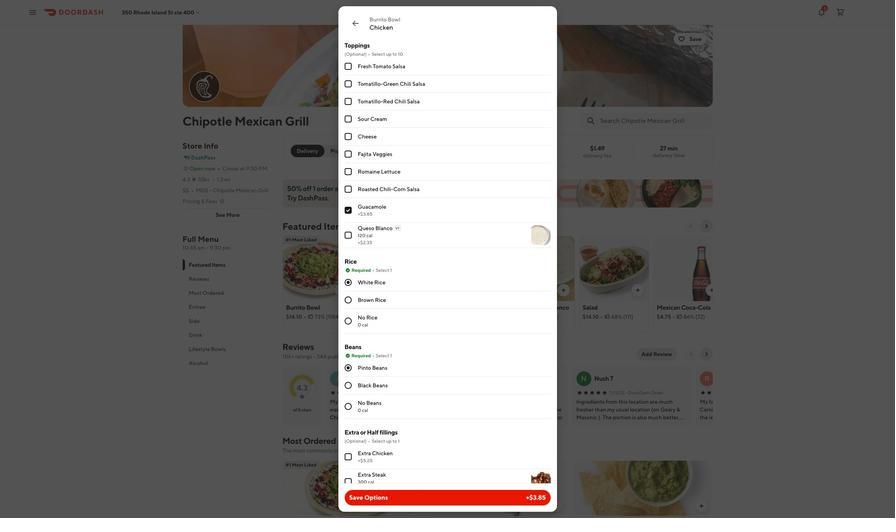 Task type: locate. For each thing, give the bounding box(es) containing it.
burrito bowl image
[[283, 236, 352, 302], [283, 461, 422, 517]]

2 group from the top
[[345, 258, 551, 334]]

burrito image
[[357, 236, 426, 302], [428, 461, 568, 517]]

mexican coca-cola image
[[654, 236, 723, 302]]

1 vertical spatial chips & guacamole image
[[574, 461, 713, 517]]

1 vertical spatial burrito image
[[428, 461, 568, 517]]

previous image
[[688, 352, 694, 358]]

order methods option group
[[291, 145, 355, 157]]

0 horizontal spatial chips & guacamole image
[[432, 236, 501, 302]]

None radio
[[345, 279, 352, 286], [345, 297, 352, 304], [345, 382, 352, 390], [345, 404, 352, 411], [345, 279, 352, 286], [345, 297, 352, 304], [345, 382, 352, 390], [345, 404, 352, 411]]

None checkbox
[[345, 80, 352, 88], [345, 98, 352, 105], [345, 116, 352, 123], [345, 133, 352, 140], [345, 151, 352, 158], [345, 168, 352, 175], [345, 207, 352, 214], [345, 479, 352, 486], [345, 80, 352, 88], [345, 98, 352, 105], [345, 116, 352, 123], [345, 133, 352, 140], [345, 151, 352, 158], [345, 168, 352, 175], [345, 207, 352, 214], [345, 479, 352, 486]]

add item to cart image for topmost the burrito bowl image
[[338, 288, 344, 294]]

chipotle mexican grill image
[[183, 25, 713, 107], [190, 72, 219, 102]]

0 horizontal spatial burrito image
[[357, 236, 426, 302]]

dialog
[[339, 6, 557, 519]]

None checkbox
[[345, 63, 352, 70], [345, 186, 352, 193], [345, 232, 352, 239], [345, 454, 352, 461], [345, 63, 352, 70], [345, 186, 352, 193], [345, 232, 352, 239], [345, 454, 352, 461]]

group
[[345, 41, 551, 248], [345, 258, 551, 334], [345, 343, 551, 420], [345, 429, 551, 519]]

add item to cart image for leftmost chips & guacamole image
[[487, 288, 493, 294]]

0 vertical spatial chips & guacamole image
[[432, 236, 501, 302]]

None radio
[[291, 145, 324, 157], [320, 145, 355, 157], [345, 318, 352, 325], [345, 365, 352, 372], [291, 145, 324, 157], [320, 145, 355, 157], [345, 318, 352, 325], [345, 365, 352, 372]]

chips & guacamole image
[[432, 236, 501, 302], [574, 461, 713, 517]]

1 horizontal spatial burrito image
[[428, 461, 568, 517]]

1 horizontal spatial chips & guacamole image
[[574, 461, 713, 517]]

extra steak image
[[532, 473, 551, 492]]

back image
[[351, 19, 360, 28]]

add item to cart image for salad image
[[635, 288, 641, 294]]

heading
[[283, 220, 348, 233]]

add item to cart image
[[338, 288, 344, 294], [412, 288, 419, 294], [487, 288, 493, 294], [408, 504, 414, 510]]

add item to cart image for mexican coca-cola image
[[709, 288, 716, 294]]

add item to cart image
[[561, 288, 567, 294], [635, 288, 641, 294], [709, 288, 716, 294], [554, 504, 560, 510], [699, 504, 705, 510]]

next image
[[704, 352, 710, 358]]

salad image
[[580, 236, 649, 302]]

1 group from the top
[[345, 41, 551, 248]]

3 group from the top
[[345, 343, 551, 420]]

add item to cart image for chips & queso blanco image
[[561, 288, 567, 294]]

Item Search search field
[[601, 117, 707, 125]]



Task type: describe. For each thing, give the bounding box(es) containing it.
add item to cart image for rightmost chips & guacamole image
[[699, 504, 705, 510]]

0 vertical spatial burrito bowl image
[[283, 236, 352, 302]]

0 items, open order cart image
[[836, 8, 846, 17]]

4 group from the top
[[345, 429, 551, 519]]

queso blanco image
[[532, 226, 551, 245]]

1 vertical spatial burrito bowl image
[[283, 461, 422, 517]]

previous button of carousel image
[[688, 223, 694, 230]]

next button of carousel image
[[704, 223, 710, 230]]

0 vertical spatial burrito image
[[357, 236, 426, 302]]

open menu image
[[28, 8, 38, 17]]

notification bell image
[[818, 8, 827, 17]]

chips & queso blanco image
[[506, 236, 575, 302]]

add item to cart image for bottommost the burrito bowl image
[[408, 504, 414, 510]]



Task type: vqa. For each thing, say whether or not it's contained in the screenshot.
middle Add item to cart image
yes



